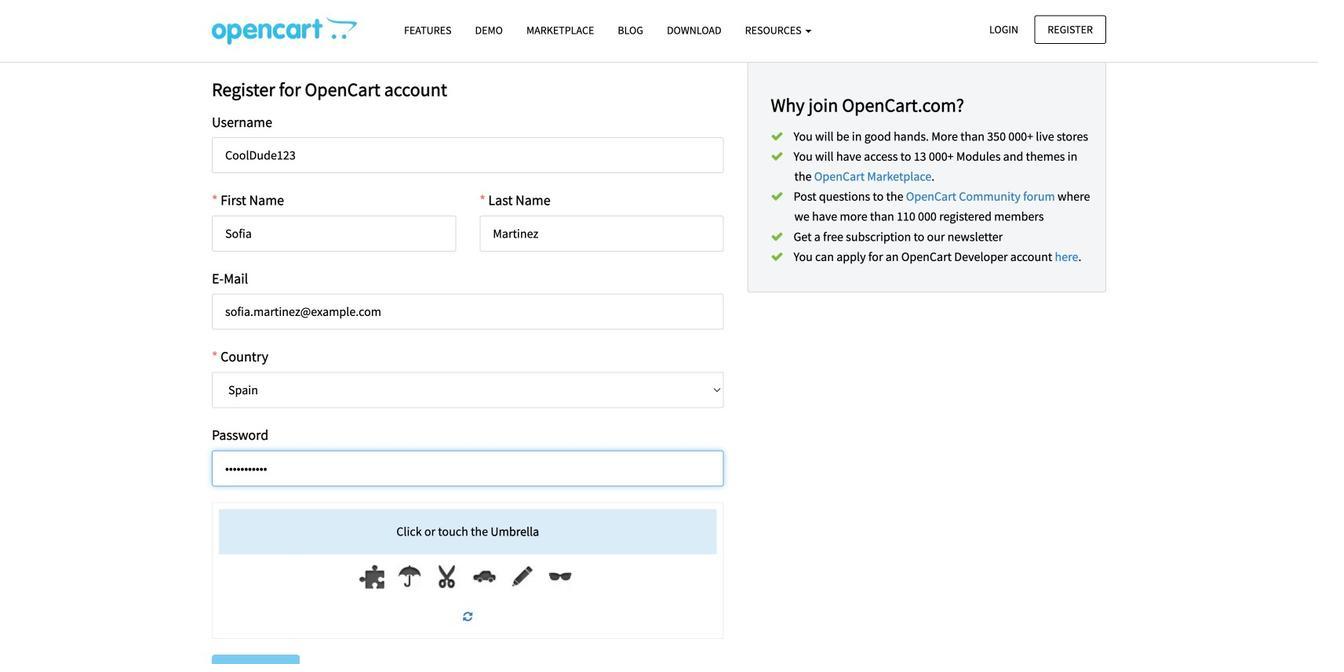 Task type: describe. For each thing, give the bounding box(es) containing it.
Last Name text field
[[480, 216, 724, 252]]



Task type: vqa. For each thing, say whether or not it's contained in the screenshot.
Last Name text field
yes



Task type: locate. For each thing, give the bounding box(es) containing it.
refresh image
[[463, 612, 473, 623]]

opencart - account register image
[[212, 16, 357, 45]]

E-Mail text field
[[212, 294, 724, 330]]

Username text field
[[212, 137, 724, 174]]

None password field
[[212, 451, 724, 487]]

First Name text field
[[212, 216, 456, 252]]



